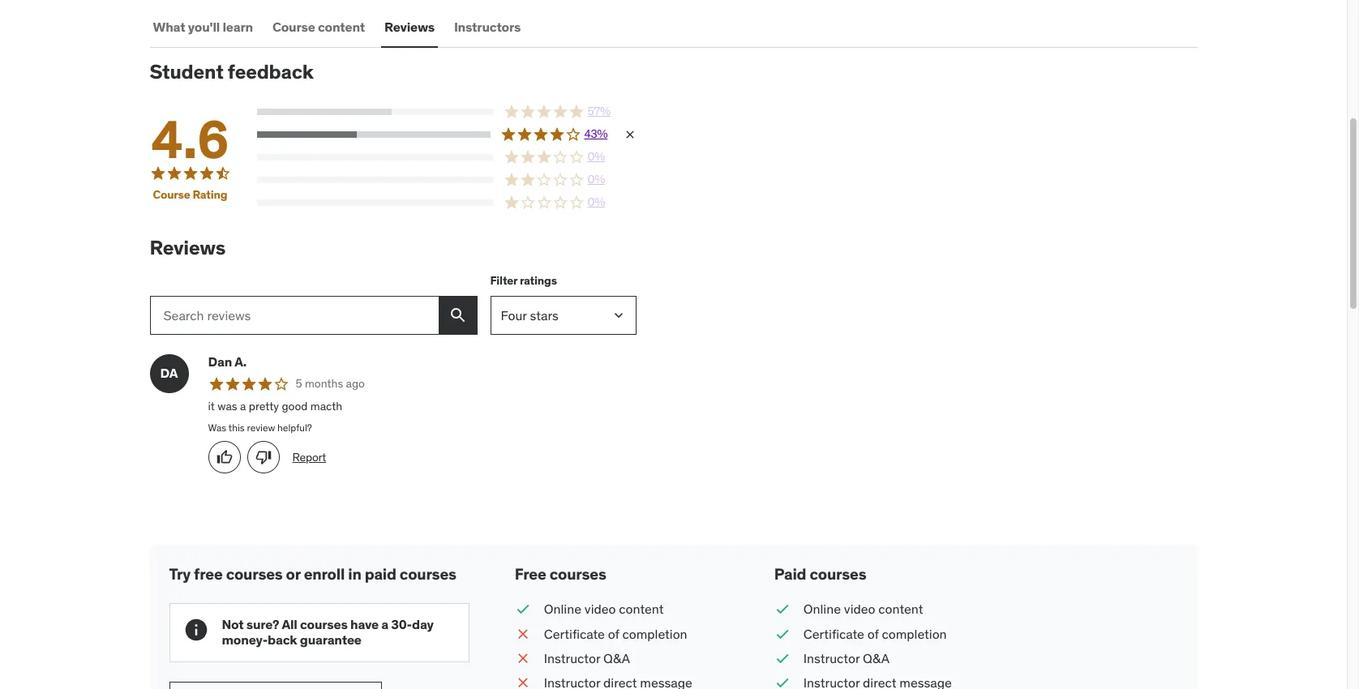 Task type: describe. For each thing, give the bounding box(es) containing it.
guarantee
[[300, 632, 362, 648]]

was
[[218, 399, 237, 414]]

completion for free courses
[[623, 626, 688, 642]]

30-
[[391, 617, 412, 633]]

content for free courses
[[619, 601, 664, 617]]

reviews button
[[381, 7, 438, 46]]

video for paid courses
[[844, 601, 876, 617]]

it was a pretty good macth
[[208, 399, 342, 414]]

what you'll learn
[[153, 18, 253, 35]]

helpful?
[[277, 421, 312, 434]]

paid
[[365, 565, 396, 584]]

5 months ago
[[296, 376, 365, 391]]

what you'll learn button
[[150, 7, 256, 46]]

2 0% from the top
[[588, 172, 605, 187]]

3 0% button from the top
[[257, 195, 636, 211]]

months
[[305, 376, 343, 391]]

certificate of completion for paid courses
[[804, 626, 947, 642]]

this
[[229, 421, 245, 434]]

filter ratings
[[490, 274, 557, 288]]

xsmall image
[[623, 128, 636, 141]]

online video content for paid courses
[[804, 601, 923, 617]]

instructor for paid
[[804, 650, 860, 667]]

course for course rating
[[153, 187, 190, 202]]

instructor for free
[[544, 650, 600, 667]]

ago
[[346, 376, 365, 391]]

back
[[268, 632, 297, 648]]

instructor q&a for free courses
[[544, 650, 630, 667]]

was
[[208, 421, 226, 434]]

3 0% from the top
[[588, 195, 605, 209]]

dan a.
[[208, 353, 247, 370]]

rating
[[193, 187, 227, 202]]

certificate of completion for free courses
[[544, 626, 688, 642]]

course rating
[[153, 187, 227, 202]]

or
[[286, 565, 301, 584]]

course for course content
[[272, 18, 315, 35]]

free
[[515, 565, 546, 584]]

mark as unhelpful image
[[255, 450, 271, 466]]

online for paid
[[804, 601, 841, 617]]

submit search image
[[448, 306, 468, 325]]

small image
[[774, 650, 791, 668]]

content inside button
[[318, 18, 365, 35]]

free
[[194, 565, 223, 584]]

mark as helpful image
[[216, 450, 232, 466]]

good
[[282, 399, 308, 414]]

day
[[412, 617, 434, 633]]

courses inside not sure? all courses have a 30-day money-back guarantee
[[300, 617, 348, 633]]

pretty
[[249, 399, 279, 414]]

content for paid courses
[[879, 601, 923, 617]]

43% button
[[257, 127, 636, 143]]

q&a for free courses
[[604, 650, 630, 667]]

in
[[348, 565, 361, 584]]

macth
[[310, 399, 342, 414]]

free courses
[[515, 565, 606, 584]]

dan
[[208, 353, 232, 370]]

da
[[160, 365, 178, 381]]

of for free courses
[[608, 626, 619, 642]]

money-
[[222, 632, 268, 648]]

you'll
[[188, 18, 220, 35]]

reviews inside button
[[384, 18, 435, 35]]

43%
[[584, 127, 608, 141]]

of for paid courses
[[868, 626, 879, 642]]

2 0% button from the top
[[257, 172, 636, 188]]

course content button
[[269, 7, 368, 46]]

1 0% button from the top
[[257, 149, 636, 165]]

enroll
[[304, 565, 345, 584]]

57% button
[[257, 104, 636, 120]]

a.
[[235, 353, 247, 370]]

not
[[222, 617, 244, 633]]

try
[[169, 565, 191, 584]]



Task type: locate. For each thing, give the bounding box(es) containing it.
1 horizontal spatial reviews
[[384, 18, 435, 35]]

content
[[318, 18, 365, 35], [619, 601, 664, 617], [879, 601, 923, 617]]

certificate
[[544, 626, 605, 642], [804, 626, 865, 642]]

instructor q&a
[[544, 650, 630, 667], [804, 650, 890, 667]]

1 horizontal spatial q&a
[[863, 650, 890, 667]]

2 vertical spatial 0% button
[[257, 195, 636, 211]]

all
[[282, 617, 297, 633]]

0 horizontal spatial a
[[240, 399, 246, 414]]

2 online from the left
[[804, 601, 841, 617]]

0 horizontal spatial q&a
[[604, 650, 630, 667]]

paid courses
[[774, 565, 867, 584]]

4.6
[[151, 107, 229, 172]]

0 horizontal spatial video
[[585, 601, 616, 617]]

a inside not sure? all courses have a 30-day money-back guarantee
[[381, 617, 389, 633]]

online video content down free courses
[[544, 601, 664, 617]]

a left 30-
[[381, 617, 389, 633]]

reviews
[[384, 18, 435, 35], [150, 235, 226, 260]]

certificate down paid courses
[[804, 626, 865, 642]]

2 certificate of completion from the left
[[804, 626, 947, 642]]

1 horizontal spatial content
[[619, 601, 664, 617]]

0 vertical spatial a
[[240, 399, 246, 414]]

online down paid courses
[[804, 601, 841, 617]]

2 instructor from the left
[[804, 650, 860, 667]]

a
[[240, 399, 246, 414], [381, 617, 389, 633]]

have
[[350, 617, 379, 633]]

0 horizontal spatial certificate of completion
[[544, 626, 688, 642]]

course inside course content button
[[272, 18, 315, 35]]

0 horizontal spatial certificate
[[544, 626, 605, 642]]

0 horizontal spatial instructor q&a
[[544, 650, 630, 667]]

2 q&a from the left
[[863, 650, 890, 667]]

online video content
[[544, 601, 664, 617], [804, 601, 923, 617]]

0 horizontal spatial online video content
[[544, 601, 664, 617]]

1 horizontal spatial course
[[272, 18, 315, 35]]

online down free courses
[[544, 601, 582, 617]]

online video content for free courses
[[544, 601, 664, 617]]

1 certificate from the left
[[544, 626, 605, 642]]

1 completion from the left
[[623, 626, 688, 642]]

filter
[[490, 274, 518, 288]]

0 horizontal spatial instructor
[[544, 650, 600, 667]]

1 horizontal spatial certificate
[[804, 626, 865, 642]]

1 q&a from the left
[[604, 650, 630, 667]]

reviews down 'course rating'
[[150, 235, 226, 260]]

1 horizontal spatial of
[[868, 626, 879, 642]]

1 vertical spatial course
[[153, 187, 190, 202]]

1 horizontal spatial online
[[804, 601, 841, 617]]

report
[[292, 450, 326, 464]]

2 instructor q&a from the left
[[804, 650, 890, 667]]

0 horizontal spatial online
[[544, 601, 582, 617]]

1 horizontal spatial a
[[381, 617, 389, 633]]

reviews left instructors in the left of the page
[[384, 18, 435, 35]]

instructor
[[544, 650, 600, 667], [804, 650, 860, 667]]

1 vertical spatial 0%
[[588, 172, 605, 187]]

completion
[[623, 626, 688, 642], [882, 626, 947, 642]]

2 vertical spatial 0%
[[588, 195, 605, 209]]

online for free
[[544, 601, 582, 617]]

course left the rating
[[153, 187, 190, 202]]

student
[[150, 59, 224, 84]]

certificate of completion down paid courses
[[804, 626, 947, 642]]

1 horizontal spatial certificate of completion
[[804, 626, 947, 642]]

instructors
[[454, 18, 521, 35]]

1 horizontal spatial video
[[844, 601, 876, 617]]

what
[[153, 18, 185, 35]]

1 video from the left
[[585, 601, 616, 617]]

0 vertical spatial course
[[272, 18, 315, 35]]

online video content down paid courses
[[804, 601, 923, 617]]

57%
[[588, 104, 611, 119]]

0 horizontal spatial course
[[153, 187, 190, 202]]

certificate of completion
[[544, 626, 688, 642], [804, 626, 947, 642]]

it
[[208, 399, 215, 414]]

2 video from the left
[[844, 601, 876, 617]]

1 vertical spatial a
[[381, 617, 389, 633]]

of
[[608, 626, 619, 642], [868, 626, 879, 642]]

certificate for free
[[544, 626, 605, 642]]

0%
[[588, 149, 605, 164], [588, 172, 605, 187], [588, 195, 605, 209]]

was this review helpful?
[[208, 421, 312, 434]]

2 of from the left
[[868, 626, 879, 642]]

1 certificate of completion from the left
[[544, 626, 688, 642]]

1 0% from the top
[[588, 149, 605, 164]]

try free courses or enroll in paid courses
[[169, 565, 456, 584]]

not sure? all courses have a 30-day money-back guarantee
[[222, 617, 434, 648]]

certificate down free courses
[[544, 626, 605, 642]]

1 instructor from the left
[[544, 650, 600, 667]]

sure?
[[246, 617, 279, 633]]

learn
[[223, 18, 253, 35]]

certificate for paid
[[804, 626, 865, 642]]

1 of from the left
[[608, 626, 619, 642]]

0 horizontal spatial content
[[318, 18, 365, 35]]

completion for paid courses
[[882, 626, 947, 642]]

q&a
[[604, 650, 630, 667], [863, 650, 890, 667]]

video
[[585, 601, 616, 617], [844, 601, 876, 617]]

1 horizontal spatial instructor q&a
[[804, 650, 890, 667]]

small image
[[515, 600, 531, 618], [774, 600, 791, 618], [515, 625, 531, 643], [774, 625, 791, 643], [515, 650, 531, 668], [515, 674, 531, 689], [774, 674, 791, 689]]

2 completion from the left
[[882, 626, 947, 642]]

1 horizontal spatial instructor
[[804, 650, 860, 667]]

video for free courses
[[585, 601, 616, 617]]

ratings
[[520, 274, 557, 288]]

course
[[272, 18, 315, 35], [153, 187, 190, 202]]

1 online from the left
[[544, 601, 582, 617]]

2 horizontal spatial content
[[879, 601, 923, 617]]

report button
[[292, 450, 326, 466]]

0% button
[[257, 149, 636, 165], [257, 172, 636, 188], [257, 195, 636, 211]]

0 vertical spatial 0%
[[588, 149, 605, 164]]

1 vertical spatial 0% button
[[257, 172, 636, 188]]

video down free courses
[[585, 601, 616, 617]]

1 horizontal spatial completion
[[882, 626, 947, 642]]

paid
[[774, 565, 807, 584]]

certificate of completion down free courses
[[544, 626, 688, 642]]

course content
[[272, 18, 365, 35]]

feedback
[[228, 59, 314, 84]]

1 horizontal spatial online video content
[[804, 601, 923, 617]]

Search reviews text field
[[150, 296, 438, 335]]

0 horizontal spatial reviews
[[150, 235, 226, 260]]

video down paid courses
[[844, 601, 876, 617]]

courses
[[226, 565, 283, 584], [400, 565, 456, 584], [550, 565, 606, 584], [810, 565, 867, 584], [300, 617, 348, 633]]

online
[[544, 601, 582, 617], [804, 601, 841, 617]]

2 online video content from the left
[[804, 601, 923, 617]]

a right was
[[240, 399, 246, 414]]

course up feedback
[[272, 18, 315, 35]]

student feedback
[[150, 59, 314, 84]]

instructors button
[[451, 7, 524, 46]]

0 vertical spatial 0% button
[[257, 149, 636, 165]]

0 vertical spatial reviews
[[384, 18, 435, 35]]

1 online video content from the left
[[544, 601, 664, 617]]

1 vertical spatial reviews
[[150, 235, 226, 260]]

0 horizontal spatial of
[[608, 626, 619, 642]]

2 certificate from the left
[[804, 626, 865, 642]]

instructor q&a for paid courses
[[804, 650, 890, 667]]

review
[[247, 421, 275, 434]]

5
[[296, 376, 302, 391]]

q&a for paid courses
[[863, 650, 890, 667]]

0 horizontal spatial completion
[[623, 626, 688, 642]]

1 instructor q&a from the left
[[544, 650, 630, 667]]



Task type: vqa. For each thing, say whether or not it's contained in the screenshot.
STUDENT
yes



